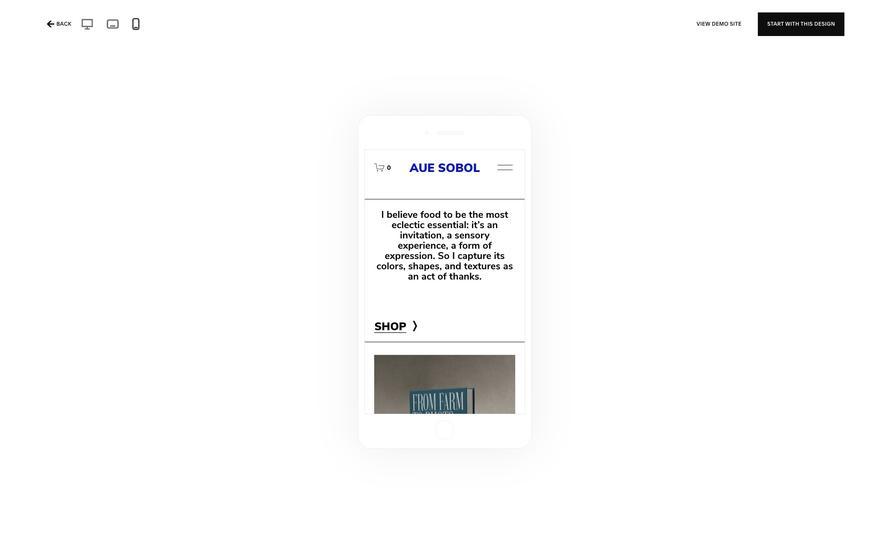Task type: locate. For each thing, give the bounding box(es) containing it.
online store - portfolio - memberships - blog - scheduling - courses - services - local business
[[19, 21, 329, 30]]

- left preview template on a tablet device image
[[95, 21, 97, 30]]

- right the store
[[61, 21, 64, 30]]

back button
[[44, 15, 74, 33]]

scheduling
[[171, 21, 208, 30]]

memberships
[[99, 21, 144, 30]]

portfolio
[[65, 21, 93, 30]]

- left local
[[277, 21, 279, 30]]

sobol
[[345, 469, 368, 477]]

view
[[697, 21, 711, 27]]

- right blog
[[167, 21, 170, 30]]

online
[[19, 21, 40, 30]]

view demo site link
[[697, 12, 742, 36]]

6 - from the left
[[243, 21, 245, 30]]

with
[[786, 21, 800, 27]]

1 - from the left
[[61, 21, 64, 30]]

start with this design button
[[758, 12, 845, 36]]

preview template on a tablet device image
[[105, 17, 121, 31]]

aue sobol
[[329, 469, 368, 477]]

- left courses
[[210, 21, 212, 30]]

preview template on a desktop device image
[[78, 17, 96, 31]]

demo
[[712, 21, 729, 27]]

5 - from the left
[[210, 21, 212, 30]]

- left blog
[[146, 21, 149, 30]]

keo image
[[329, 0, 560, 94]]

view demo site
[[697, 21, 742, 27]]

this
[[801, 21, 814, 27]]

- right courses
[[243, 21, 245, 30]]

aue
[[329, 469, 343, 477]]

-
[[61, 21, 64, 30], [95, 21, 97, 30], [146, 21, 149, 30], [167, 21, 170, 30], [210, 21, 212, 30], [243, 21, 245, 30], [277, 21, 279, 30]]



Task type: describe. For each thing, give the bounding box(es) containing it.
gilden image
[[590, 0, 821, 94]]

mccurry image
[[69, 0, 300, 94]]

design
[[815, 21, 836, 27]]

3 - from the left
[[146, 21, 149, 30]]

4 - from the left
[[167, 21, 170, 30]]

2 - from the left
[[95, 21, 97, 30]]

store
[[42, 21, 59, 30]]

aue sobol image
[[329, 152, 560, 460]]

services
[[247, 21, 275, 30]]

back
[[56, 21, 72, 27]]

business
[[300, 21, 329, 30]]

blog
[[150, 21, 165, 30]]

local
[[281, 21, 299, 30]]

courses
[[214, 21, 241, 30]]

keo
[[329, 103, 343, 111]]

start with this design
[[768, 21, 836, 27]]

start
[[768, 21, 785, 27]]

site
[[731, 21, 742, 27]]

7 - from the left
[[277, 21, 279, 30]]

preview template on a mobile device image
[[129, 18, 142, 30]]



Task type: vqa. For each thing, say whether or not it's contained in the screenshot.
left any
no



